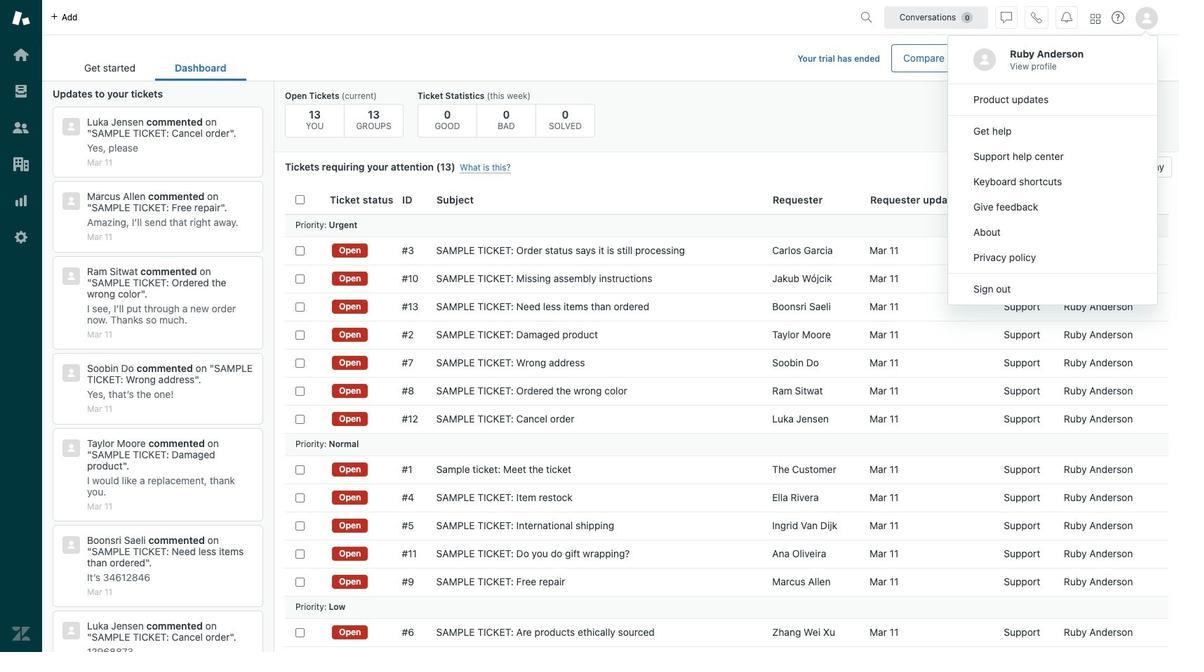Task type: locate. For each thing, give the bounding box(es) containing it.
3 menu item from the top
[[948, 144, 1158, 169]]

menu
[[948, 35, 1158, 305]]

menu item
[[948, 87, 1158, 112], [948, 119, 1158, 144], [948, 144, 1158, 169], [948, 169, 1158, 194], [948, 194, 1158, 220], [948, 220, 1158, 245], [948, 245, 1158, 270], [948, 277, 1158, 302]]

None checkbox
[[296, 274, 305, 283], [296, 358, 305, 367], [296, 465, 305, 474], [296, 493, 305, 502], [296, 549, 305, 558], [296, 628, 305, 637], [296, 274, 305, 283], [296, 358, 305, 367], [296, 465, 305, 474], [296, 493, 305, 502], [296, 549, 305, 558], [296, 628, 305, 637]]

tab
[[65, 55, 155, 81]]

avatar image
[[1136, 7, 1158, 29], [974, 48, 996, 71]]

organizations image
[[12, 155, 30, 173]]

0 vertical spatial avatar image
[[1136, 7, 1158, 29]]

tab list
[[65, 55, 246, 81]]

main element
[[0, 0, 42, 652]]

1 vertical spatial avatar image
[[974, 48, 996, 71]]

grid
[[274, 186, 1179, 652]]

1 horizontal spatial avatar image
[[1136, 7, 1158, 29]]

button displays agent's chat status as invisible. image
[[1001, 12, 1012, 23]]

None checkbox
[[296, 246, 305, 255], [296, 302, 305, 311], [296, 330, 305, 339], [296, 386, 305, 396], [296, 415, 305, 424], [296, 521, 305, 530], [296, 577, 305, 587], [296, 246, 305, 255], [296, 302, 305, 311], [296, 330, 305, 339], [296, 386, 305, 396], [296, 415, 305, 424], [296, 521, 305, 530], [296, 577, 305, 587]]

zendesk image
[[12, 625, 30, 643]]

reporting image
[[12, 192, 30, 210]]

zendesk support image
[[12, 9, 30, 27]]

get started image
[[12, 46, 30, 64]]

customers image
[[12, 119, 30, 137]]

admin image
[[12, 228, 30, 246]]



Task type: describe. For each thing, give the bounding box(es) containing it.
Select All Tickets checkbox
[[296, 195, 305, 204]]

get help image
[[1112, 11, 1125, 24]]

6 menu item from the top
[[948, 220, 1158, 245]]

0 horizontal spatial avatar image
[[974, 48, 996, 71]]

2 menu item from the top
[[948, 119, 1158, 144]]

7 menu item from the top
[[948, 245, 1158, 270]]

4 menu item from the top
[[948, 169, 1158, 194]]

1 menu item from the top
[[948, 87, 1158, 112]]

notifications image
[[1061, 12, 1073, 23]]

5 menu item from the top
[[948, 194, 1158, 220]]

zendesk products image
[[1091, 14, 1101, 24]]

views image
[[12, 82, 30, 100]]

8 menu item from the top
[[948, 277, 1158, 302]]



Task type: vqa. For each thing, say whether or not it's contained in the screenshot.
March 24, 2024 'TEXT BOX'
no



